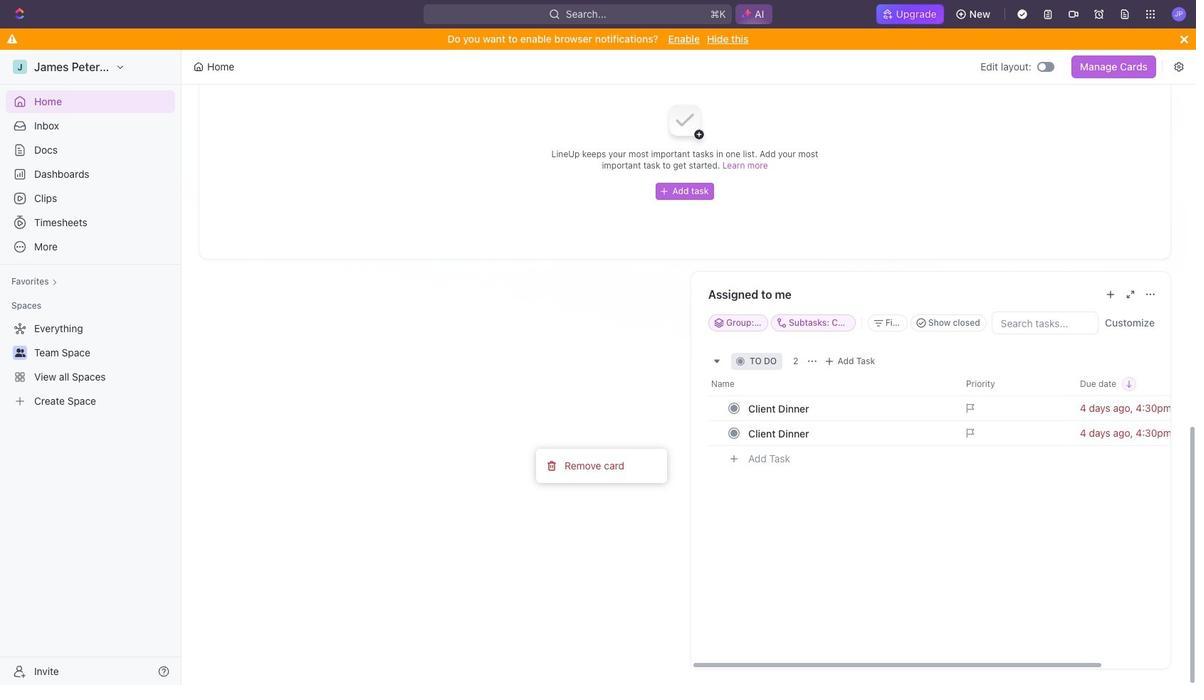 Task type: vqa. For each thing, say whether or not it's contained in the screenshot.
leftmost Learn more link
no



Task type: locate. For each thing, give the bounding box(es) containing it.
Search tasks... text field
[[992, 313, 1098, 334]]

tree
[[6, 318, 175, 413]]



Task type: describe. For each thing, give the bounding box(es) containing it.
sidebar navigation
[[0, 50, 182, 686]]

tree inside sidebar navigation
[[6, 318, 175, 413]]



